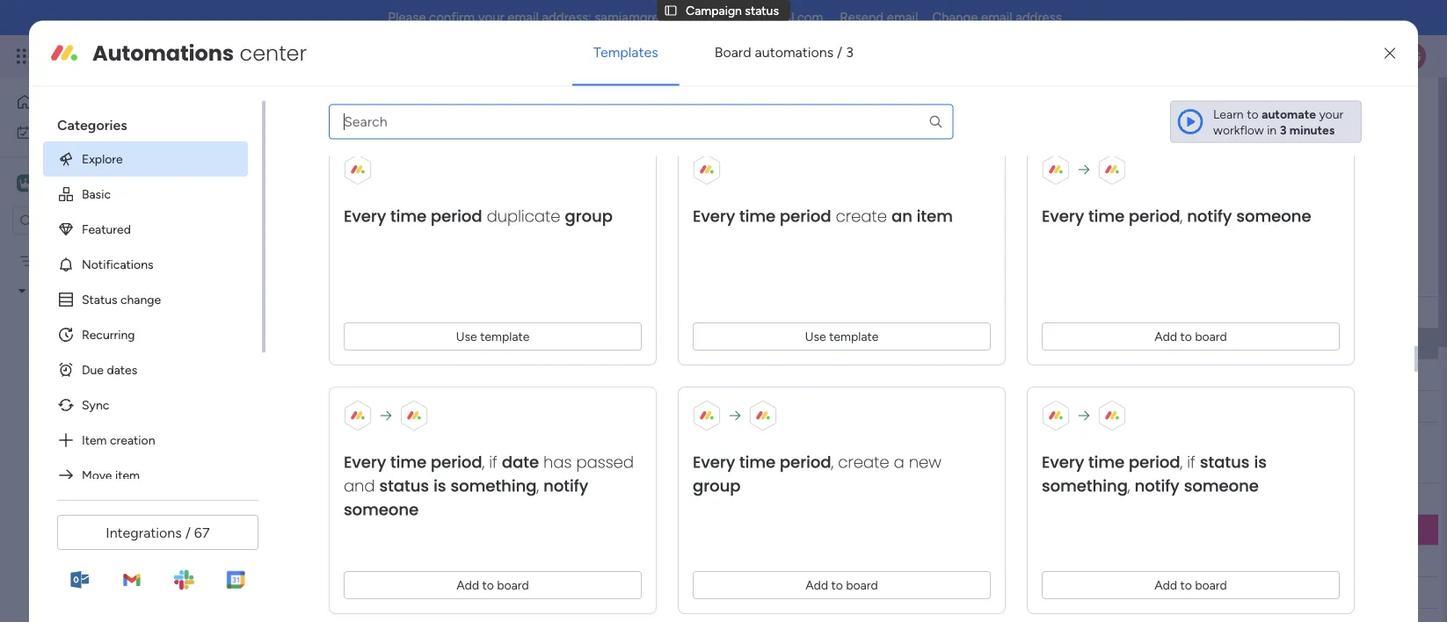 Task type: describe. For each thing, give the bounding box(es) containing it.
use for duplicate
[[456, 330, 477, 345]]

management
[[177, 46, 273, 66]]

you for and
[[377, 133, 397, 148]]

your workflow in
[[1214, 107, 1344, 137]]

add you own campaign
[[332, 523, 462, 538]]

automate
[[1262, 107, 1317, 122]]

period for every time period , if date
[[431, 452, 482, 475]]

help for will
[[350, 133, 374, 148]]

every for every time period create an item
[[693, 206, 736, 228]]

2 vertical spatial you
[[358, 523, 379, 538]]

arrow down image
[[600, 208, 621, 230]]

you for make
[[432, 267, 462, 290]]

sort
[[655, 212, 678, 227]]

center
[[240, 38, 307, 68]]

every time period duplicate group
[[344, 206, 613, 228]]

resend
[[840, 10, 884, 26]]

one
[[784, 133, 804, 148]]

Search for a column type search field
[[329, 104, 954, 140]]

basic option
[[43, 177, 248, 212]]

and for campaign ideas and requests
[[152, 343, 172, 358]]

table
[[323, 165, 352, 180]]

integrations / 67 button
[[57, 515, 259, 551]]

see plans button
[[284, 43, 369, 69]]

duplicate
[[487, 206, 561, 228]]

add to board for status
[[1155, 579, 1228, 594]]

campaign owner for sending date
[[550, 492, 644, 507]]

, for every time period , notify someone
[[1181, 206, 1183, 228]]

notify for something
[[544, 476, 589, 498]]

explore
[[82, 151, 123, 166]]

resend email link
[[840, 10, 918, 26]]

campaign owner field for audience
[[546, 303, 648, 322]]

add to board button for status
[[1042, 572, 1340, 600]]

time for every time period , notify someone
[[1089, 206, 1125, 228]]

if for date
[[489, 452, 498, 475]]

:)
[[723, 267, 735, 290]]

item inside move item option
[[115, 468, 140, 483]]

board automations / 3
[[715, 44, 854, 61]]

1 vertical spatial campaign status field
[[1321, 303, 1423, 322]]

audience
[[824, 305, 876, 320]]

person button
[[457, 205, 533, 233]]

board for group
[[846, 579, 878, 594]]

there!
[[348, 337, 380, 352]]

owner for audience
[[610, 305, 644, 320]]

, for status is something , notify someone
[[537, 476, 539, 498]]

2 vertical spatial 3
[[1348, 165, 1355, 180]]

change email address
[[933, 10, 1062, 26]]

1 sending date field from the top
[[1144, 303, 1226, 322]]

main table button
[[267, 158, 365, 186]]

run,
[[512, 133, 532, 148]]

, for every time period , create a new group
[[832, 452, 834, 475]]

see plans
[[308, 49, 361, 64]]

invite / 1
[[1323, 103, 1370, 118]]

see for see more
[[802, 132, 823, 147]]

this
[[269, 133, 291, 148]]

how
[[501, 337, 525, 352]]

featured option
[[43, 212, 248, 247]]

this board will help you and your team plan, run, and track your entire campaign's workflow in one workspace.
[[269, 133, 869, 148]]

own
[[382, 523, 405, 538]]

every for every time period , if status is something , notify someone
[[1042, 452, 1085, 475]]

few
[[303, 267, 334, 290]]

minutes
[[1290, 122, 1336, 137]]

item for item creation
[[82, 433, 107, 448]]

campaign status for the bottom campaign status field
[[1326, 492, 1419, 507]]

every for every time period , notify someone
[[1042, 206, 1085, 228]]

marketing
[[64, 284, 119, 299]]

add to board for group
[[806, 579, 878, 594]]

add to board button for notify
[[1042, 323, 1340, 352]]

see more
[[802, 132, 855, 147]]

board automations / 3 button
[[694, 31, 875, 74]]

home button
[[11, 88, 189, 116]]

status inside list box
[[120, 314, 154, 329]]

filter
[[566, 212, 594, 227]]

most
[[546, 267, 588, 290]]

dapulse integrations image
[[1078, 166, 1091, 179]]

add to board for notify
[[1155, 330, 1228, 345]]

add view image
[[654, 166, 661, 179]]

team
[[451, 133, 480, 148]]

public board image
[[38, 343, 55, 359]]

every for every time period , create a new group
[[693, 452, 736, 475]]

2
[[505, 343, 510, 353]]

change email address link
[[933, 10, 1062, 26]]

use template for create
[[805, 330, 879, 345]]

show board description image
[[522, 102, 543, 120]]

and for has passed and
[[344, 476, 375, 498]]

start
[[542, 337, 568, 352]]

every time period , create a new group
[[693, 452, 942, 498]]

campaign status inside list box
[[61, 314, 154, 329]]

to inside field
[[372, 267, 388, 290]]

email
[[32, 284, 61, 299]]

time for every time period duplicate group
[[390, 206, 427, 228]]

add for group
[[806, 579, 829, 594]]

owner for sending date
[[610, 492, 644, 507]]

plans
[[332, 49, 361, 64]]

board
[[715, 44, 752, 61]]

entire
[[617, 133, 649, 148]]

0 vertical spatial create
[[836, 206, 887, 228]]

2 sending date from the top
[[1148, 492, 1221, 507]]

add for notify
[[1155, 330, 1178, 345]]

someone for every time period , notify someone
[[1237, 206, 1312, 228]]

time for every time period , if date
[[390, 452, 427, 475]]

main
[[294, 165, 320, 180]]

0 horizontal spatial in
[[771, 133, 781, 148]]

3 minutes
[[1280, 122, 1336, 137]]

main table
[[294, 165, 352, 180]]

goal for first goal field
[[989, 305, 1015, 320]]

new
[[909, 452, 942, 475]]

automations  center image
[[50, 39, 78, 67]]

please
[[388, 10, 426, 26]]

templates
[[594, 44, 659, 61]]

use template button for duplicate
[[344, 323, 642, 352]]

move
[[82, 468, 112, 483]]

Search in workspace field
[[37, 211, 147, 231]]

sync option
[[43, 388, 248, 423]]

period for every time period create an item
[[780, 206, 832, 228]]

notify inside every time period , if status is something , notify someone
[[1135, 476, 1180, 498]]

resend email
[[840, 10, 918, 26]]

create inside every time period , create a new group
[[838, 452, 890, 475]]

change
[[933, 10, 978, 26]]

new
[[274, 212, 299, 227]]

use template button for create
[[693, 323, 991, 352]]

campaign status for the topmost campaign status field
[[267, 91, 510, 130]]

featured
[[82, 222, 131, 237]]

use for create
[[805, 330, 827, 345]]

add for date
[[457, 579, 479, 594]]

learn
[[471, 337, 498, 352]]

address:
[[542, 10, 592, 26]]

1 vertical spatial date
[[502, 452, 539, 475]]

learn
[[1214, 107, 1244, 122]]

hi there! 👋  click here to learn how to start ➡️
[[332, 337, 583, 352]]

an
[[892, 206, 913, 228]]

your inside your workflow in
[[1320, 107, 1344, 122]]

and right run,
[[535, 133, 556, 148]]

ham
[[132, 254, 158, 269]]

every time period , notify someone
[[1042, 206, 1312, 228]]

new item button
[[267, 205, 335, 233]]

due dates
[[82, 363, 137, 378]]

/ 3
[[1340, 165, 1355, 180]]

is inside every time period , if status is something , notify someone
[[1255, 452, 1267, 475]]

monday
[[78, 46, 139, 66]]

add for status
[[1155, 579, 1178, 594]]

if for status
[[1188, 452, 1196, 475]]

sam's
[[40, 175, 78, 192]]

workspace.
[[807, 133, 869, 148]]

due
[[82, 363, 104, 378]]

this
[[612, 267, 641, 290]]

status is something , notify someone
[[344, 476, 589, 522]]

campaign ideas and requests
[[61, 343, 223, 358]]

template for every time period duplicate group
[[480, 330, 530, 345]]

date for 1st sending date field from the bottom
[[1197, 492, 1221, 507]]

0 vertical spatial item
[[917, 206, 953, 228]]

item creation option
[[43, 423, 248, 458]]

automations
[[755, 44, 834, 61]]

1 vertical spatial 3
[[1280, 122, 1287, 137]]

new item
[[274, 212, 328, 227]]

upcoming
[[303, 454, 386, 476]]

1 account field from the top
[[699, 303, 755, 322]]

in inside your workflow in
[[1268, 122, 1277, 137]]

v2 search image
[[381, 209, 394, 229]]

sending for 1st sending date field from the bottom
[[1148, 492, 1194, 507]]

add to board for date
[[457, 579, 529, 594]]

email for change email address
[[982, 10, 1013, 26]]

time for every time period , create a new group
[[740, 452, 776, 475]]

see more link
[[800, 131, 856, 149]]

status
[[82, 292, 117, 307]]



Task type: locate. For each thing, give the bounding box(es) containing it.
Account field
[[699, 303, 755, 322], [699, 490, 755, 509]]

None search field
[[329, 104, 954, 140]]

Audience field
[[820, 303, 881, 322]]

, inside every time period , create a new group
[[832, 452, 834, 475]]

period for every time period , notify someone
[[1129, 206, 1181, 228]]

work for my
[[59, 125, 85, 140]]

1 vertical spatial item
[[82, 433, 107, 448]]

use template button
[[344, 323, 642, 352], [693, 323, 991, 352]]

your up minutes
[[1320, 107, 1344, 122]]

/ down invite / 1
[[1340, 165, 1345, 180]]

0 vertical spatial item
[[302, 212, 328, 227]]

you right the will
[[377, 133, 397, 148]]

you left "make" in the left top of the page
[[432, 267, 462, 290]]

1 horizontal spatial item
[[302, 212, 328, 227]]

0 vertical spatial help
[[350, 133, 374, 148]]

0 vertical spatial campaign owner
[[550, 305, 644, 320]]

add to board button
[[1042, 323, 1340, 352], [344, 572, 642, 600], [693, 572, 991, 600], [1042, 572, 1340, 600]]

someone for status is something , notify someone
[[344, 500, 419, 522]]

help right the will
[[350, 133, 374, 148]]

campaign owner field down passed
[[546, 490, 648, 509]]

1 something from the left
[[451, 476, 537, 498]]

period inside every time period , create a new group
[[780, 452, 832, 475]]

group inside every time period , create a new group
[[693, 476, 741, 498]]

more
[[826, 132, 855, 147]]

0 horizontal spatial see
[[308, 49, 329, 64]]

list box containing green eggs and ham
[[0, 243, 224, 603]]

, for every time period , if status is something , notify someone
[[1181, 452, 1183, 475]]

1 email from the left
[[508, 10, 539, 26]]

0 horizontal spatial use template
[[456, 330, 530, 345]]

template inside field
[[645, 267, 719, 290]]

0 vertical spatial account
[[703, 305, 751, 320]]

2 goal from the top
[[989, 492, 1015, 507]]

public board image
[[38, 313, 55, 329]]

a
[[894, 452, 905, 475]]

add to favorites image
[[552, 102, 569, 119]]

0 vertical spatial date
[[1197, 305, 1221, 320]]

board
[[294, 133, 326, 148], [1196, 330, 1228, 345], [497, 579, 529, 594], [846, 579, 878, 594], [1196, 579, 1228, 594]]

0 horizontal spatial something
[[451, 476, 537, 498]]

email left address:
[[508, 10, 539, 26]]

campaign
[[686, 3, 742, 18], [267, 91, 417, 130], [550, 305, 607, 320], [1326, 305, 1382, 320], [61, 314, 117, 329], [61, 343, 117, 358], [550, 492, 607, 507], [1326, 492, 1382, 507]]

1 horizontal spatial help
[[392, 267, 428, 290]]

categories heading
[[43, 101, 248, 141]]

sam's workspace button
[[12, 168, 175, 198]]

hide
[[722, 212, 748, 227]]

your right confirm
[[478, 10, 505, 26]]

workspace image
[[19, 174, 32, 193]]

integrations / 67
[[106, 525, 210, 541]]

automations
[[92, 38, 234, 68]]

recurring option
[[43, 317, 248, 352]]

workflow
[[1214, 122, 1265, 137], [717, 133, 768, 148]]

2 sending from the top
[[1148, 492, 1194, 507]]

1
[[1364, 103, 1370, 118]]

use template for duplicate
[[456, 330, 530, 345]]

1 sending date from the top
[[1148, 305, 1221, 320]]

create left an
[[836, 206, 887, 228]]

3 inside button
[[846, 44, 854, 61]]

2 vertical spatial item
[[403, 491, 428, 506]]

1 vertical spatial account field
[[699, 490, 755, 509]]

create
[[836, 206, 887, 228], [838, 452, 890, 475]]

confirm
[[429, 10, 475, 26]]

status inside every time period , if status is something , notify someone
[[1201, 452, 1250, 475]]

1 vertical spatial item
[[115, 468, 140, 483]]

0 vertical spatial account field
[[699, 303, 755, 322]]

help for to
[[392, 267, 428, 290]]

your right track
[[589, 133, 614, 148]]

1 sending from the top
[[1148, 305, 1194, 320]]

move item option
[[43, 458, 248, 493]]

someone inside every time period , if status is something , notify someone
[[1185, 476, 1259, 498]]

0 vertical spatial campaign owner field
[[546, 303, 648, 322]]

Campaign status field
[[263, 91, 514, 130], [1321, 303, 1423, 322], [1321, 490, 1423, 509]]

invite / 1 button
[[1290, 97, 1377, 125]]

and for green eggs and ham
[[109, 254, 129, 269]]

campaign status
[[686, 3, 779, 18], [267, 91, 510, 130], [1326, 305, 1419, 320], [61, 314, 154, 329], [1326, 492, 1419, 507]]

0 horizontal spatial item
[[115, 468, 140, 483]]

0 vertical spatial campaign status field
[[263, 91, 514, 130]]

the
[[516, 267, 542, 290]]

select product image
[[16, 47, 33, 65]]

of
[[592, 267, 607, 290]]

has passed and
[[344, 452, 634, 498]]

Sending date field
[[1144, 303, 1226, 322], [1144, 490, 1226, 509]]

item inside option
[[82, 433, 107, 448]]

campaign owner down "of"
[[550, 305, 644, 320]]

period for every time period , create a new group
[[780, 452, 832, 475]]

0 horizontal spatial notify
[[544, 476, 589, 498]]

my work
[[39, 125, 85, 140]]

template for every time period create an item
[[830, 330, 879, 345]]

someone
[[1237, 206, 1312, 228], [1185, 476, 1259, 498], [344, 500, 419, 522]]

0 horizontal spatial if
[[489, 452, 498, 475]]

to
[[1247, 107, 1259, 122], [372, 267, 388, 290], [1181, 330, 1193, 345], [456, 337, 468, 352], [528, 337, 539, 352], [482, 579, 494, 594], [832, 579, 843, 594], [1181, 579, 1193, 594]]

2 if from the left
[[1188, 452, 1196, 475]]

0 vertical spatial is
[[1255, 452, 1267, 475]]

1 use from the left
[[456, 330, 477, 345]]

workflow inside your workflow in
[[1214, 122, 1265, 137]]

2 email from the left
[[887, 10, 918, 26]]

work right monday at top
[[142, 46, 174, 66]]

every time period create an item
[[693, 206, 953, 228]]

1 horizontal spatial in
[[1268, 122, 1277, 137]]

item up add you own campaign on the bottom left
[[403, 491, 428, 506]]

click
[[399, 337, 426, 352]]

2 campaign owner from the top
[[550, 492, 644, 507]]

work inside button
[[59, 125, 85, 140]]

time for every time period , if status is something , notify someone
[[1089, 452, 1125, 475]]

item right an
[[917, 206, 953, 228]]

email right resend
[[887, 10, 918, 26]]

activity
[[1207, 103, 1250, 118]]

please confirm your email address: samiamgreeneggsnham27@gmail.com
[[388, 10, 824, 26]]

requests
[[175, 343, 223, 358]]

period inside every time period , if status is something , notify someone
[[1129, 452, 1181, 475]]

2 horizontal spatial notify
[[1188, 206, 1233, 228]]

help right tips
[[392, 267, 428, 290]]

0 horizontal spatial group
[[565, 206, 613, 228]]

every for every time period duplicate group
[[344, 206, 386, 228]]

item down 'sync'
[[82, 433, 107, 448]]

hide button
[[694, 205, 759, 233]]

has
[[544, 452, 572, 475]]

0 horizontal spatial help
[[350, 133, 374, 148]]

every time period , if date
[[344, 452, 539, 475]]

date for second sending date field from the bottom of the page
[[1197, 305, 1221, 320]]

something inside every time period , if status is something , notify someone
[[1042, 476, 1128, 498]]

will
[[330, 133, 347, 148]]

create left a
[[838, 452, 890, 475]]

item right move
[[115, 468, 140, 483]]

work for monday
[[142, 46, 174, 66]]

owner down passed
[[610, 492, 644, 507]]

campaigns
[[390, 454, 483, 476]]

in left one in the right top of the page
[[771, 133, 781, 148]]

1 horizontal spatial work
[[142, 46, 174, 66]]

if inside every time period , if status is something , notify someone
[[1188, 452, 1196, 475]]

1 vertical spatial create
[[838, 452, 890, 475]]

filter button
[[538, 205, 621, 233]]

time for every time period create an item
[[740, 206, 776, 228]]

0 vertical spatial goal field
[[985, 303, 1019, 322]]

0 vertical spatial goal
[[989, 305, 1015, 320]]

1 vertical spatial campaign owner
[[550, 492, 644, 507]]

every inside every time period , if status is something , notify someone
[[1042, 452, 1085, 475]]

see inside button
[[308, 49, 329, 64]]

use down audience
[[805, 330, 827, 345]]

1 owner from the top
[[610, 305, 644, 320]]

search image
[[928, 114, 944, 130]]

1 campaign owner from the top
[[550, 305, 644, 320]]

and up add you own campaign on the bottom left
[[344, 476, 375, 498]]

sam green image
[[1399, 42, 1427, 70]]

1 vertical spatial is
[[434, 476, 446, 498]]

recurring
[[82, 327, 135, 342]]

0 horizontal spatial is
[[434, 476, 446, 498]]

/ left 1
[[1357, 103, 1361, 118]]

2 horizontal spatial 3
[[1348, 165, 1355, 180]]

status inside status is something , notify someone
[[380, 476, 429, 498]]

change
[[120, 292, 161, 307]]

1 horizontal spatial workflow
[[1214, 122, 1265, 137]]

0 horizontal spatial email
[[508, 10, 539, 26]]

0 horizontal spatial use
[[456, 330, 477, 345]]

0 vertical spatial see
[[308, 49, 329, 64]]

sync
[[82, 398, 109, 413]]

1 horizontal spatial email
[[887, 10, 918, 26]]

1 vertical spatial group
[[693, 476, 741, 498]]

time inside every time period , if status is something , notify someone
[[1089, 452, 1125, 475]]

, for every time period , if date
[[482, 452, 485, 475]]

2 button
[[471, 328, 529, 360]]

owner down this
[[610, 305, 644, 320]]

1 horizontal spatial use template button
[[693, 323, 991, 352]]

explore option
[[43, 141, 248, 177]]

workflow down learn
[[1214, 122, 1265, 137]]

2 account from the top
[[703, 492, 751, 507]]

1 vertical spatial campaign owner field
[[546, 490, 648, 509]]

2 owner from the top
[[610, 492, 644, 507]]

0 horizontal spatial 3
[[846, 44, 854, 61]]

2 use template from the left
[[805, 330, 879, 345]]

3 email from the left
[[982, 10, 1013, 26]]

0 horizontal spatial template
[[480, 330, 530, 345]]

1 vertical spatial help
[[392, 267, 428, 290]]

workflow left one in the right top of the page
[[717, 133, 768, 148]]

sending for second sending date field from the bottom of the page
[[1148, 305, 1194, 320]]

goal for 2nd goal field
[[989, 492, 1015, 507]]

you left own
[[358, 523, 379, 538]]

0 vertical spatial someone
[[1237, 206, 1312, 228]]

2 vertical spatial someone
[[344, 500, 419, 522]]

campaign
[[408, 523, 462, 538]]

/ down resend
[[837, 44, 843, 61]]

2 vertical spatial campaign status field
[[1321, 490, 1423, 509]]

, inside status is something , notify someone
[[537, 476, 539, 498]]

ideas
[[120, 343, 149, 358]]

0 vertical spatial sending
[[1148, 305, 1194, 320]]

and left team
[[400, 133, 421, 148]]

3 down resend
[[846, 44, 854, 61]]

Few tips to help you make the most of this template :) field
[[298, 267, 740, 290]]

campaign owner down passed
[[550, 492, 644, 507]]

see left plans
[[308, 49, 329, 64]]

angle down image
[[343, 212, 352, 226]]

2 sending date field from the top
[[1144, 490, 1226, 509]]

use template
[[456, 330, 530, 345], [805, 330, 879, 345]]

notify inside status is something , notify someone
[[544, 476, 589, 498]]

creation
[[110, 433, 155, 448]]

is inside status is something , notify someone
[[434, 476, 446, 498]]

you inside field
[[432, 267, 462, 290]]

passed
[[577, 452, 634, 475]]

0 vertical spatial sending date field
[[1144, 303, 1226, 322]]

sort button
[[627, 205, 689, 233]]

1 horizontal spatial something
[[1042, 476, 1128, 498]]

1 if from the left
[[489, 452, 498, 475]]

notifications option
[[43, 247, 248, 282]]

owner
[[610, 305, 644, 320], [610, 492, 644, 507]]

2 use template button from the left
[[693, 323, 991, 352]]

in down the learn to automate on the top of the page
[[1268, 122, 1277, 137]]

👋
[[383, 337, 396, 352]]

3 down invite / 1
[[1348, 165, 1355, 180]]

2 goal field from the top
[[985, 490, 1019, 509]]

1 campaign owner field from the top
[[546, 303, 648, 322]]

caret down image
[[18, 285, 26, 297]]

Search field
[[394, 207, 447, 231]]

monday work management
[[78, 46, 273, 66]]

every
[[344, 206, 386, 228], [693, 206, 736, 228], [1042, 206, 1085, 228], [344, 452, 386, 475], [693, 452, 736, 475], [1042, 452, 1085, 475]]

add to board button for date
[[344, 572, 642, 600]]

1 vertical spatial someone
[[1185, 476, 1259, 498]]

help inside field
[[392, 267, 428, 290]]

0 vertical spatial owner
[[610, 305, 644, 320]]

option
[[0, 245, 224, 249]]

see left more at the top of the page
[[802, 132, 823, 147]]

1 vertical spatial sending date field
[[1144, 490, 1226, 509]]

item for item
[[403, 491, 428, 506]]

2 horizontal spatial email
[[982, 10, 1013, 26]]

1 account from the top
[[703, 305, 751, 320]]

1 horizontal spatial template
[[645, 267, 719, 290]]

something inside status is something , notify someone
[[451, 476, 537, 498]]

1 horizontal spatial notify
[[1135, 476, 1180, 498]]

automations center
[[92, 38, 307, 68]]

basic
[[82, 187, 111, 202]]

workspace image
[[17, 174, 34, 193]]

0 horizontal spatial work
[[59, 125, 85, 140]]

sending
[[1148, 305, 1194, 320], [1148, 492, 1194, 507]]

every for every time period , if date
[[344, 452, 386, 475]]

item creation
[[82, 433, 155, 448]]

period for every time period duplicate group
[[431, 206, 482, 228]]

categories
[[57, 116, 127, 133]]

item right "new"
[[302, 212, 328, 227]]

campaign status for the middle campaign status field
[[1326, 305, 1419, 320]]

1 vertical spatial account
[[703, 492, 751, 507]]

Goal field
[[985, 303, 1019, 322], [985, 490, 1019, 509]]

/
[[837, 44, 843, 61], [1357, 103, 1361, 118], [1340, 165, 1345, 180], [185, 525, 191, 541]]

campaign owner field down "of"
[[546, 303, 648, 322]]

you
[[377, 133, 397, 148], [432, 267, 462, 290], [358, 523, 379, 538]]

board for notify
[[1196, 330, 1228, 345]]

0 vertical spatial 3
[[846, 44, 854, 61]]

status change option
[[43, 282, 248, 317]]

2 use from the left
[[805, 330, 827, 345]]

1 horizontal spatial 3
[[1280, 122, 1287, 137]]

1 goal from the top
[[989, 305, 1015, 320]]

0 vertical spatial work
[[142, 46, 174, 66]]

due dates option
[[43, 352, 248, 388]]

0 horizontal spatial use template button
[[344, 323, 642, 352]]

1 horizontal spatial item
[[917, 206, 953, 228]]

campaign owner field for sending date
[[546, 490, 648, 509]]

is
[[1255, 452, 1267, 475], [434, 476, 446, 498]]

add to board button for group
[[693, 572, 991, 600]]

1 vertical spatial owner
[[610, 492, 644, 507]]

use right here
[[456, 330, 477, 345]]

learn to automate
[[1214, 107, 1317, 122]]

item inside button
[[302, 212, 328, 227]]

green eggs and ham
[[41, 254, 158, 269]]

0 horizontal spatial item
[[82, 433, 107, 448]]

categories list box
[[43, 101, 266, 493]]

see for see plans
[[308, 49, 329, 64]]

0 vertical spatial you
[[377, 133, 397, 148]]

1 horizontal spatial use template
[[805, 330, 879, 345]]

someone inside status is something , notify someone
[[344, 500, 419, 522]]

1 vertical spatial goal field
[[985, 490, 1019, 509]]

period for every time period , if status is something , notify someone
[[1129, 452, 1181, 475]]

1 use template button from the left
[[344, 323, 642, 352]]

0 vertical spatial group
[[565, 206, 613, 228]]

1 vertical spatial goal
[[989, 492, 1015, 507]]

1 vertical spatial sending date
[[1148, 492, 1221, 507]]

1 vertical spatial see
[[802, 132, 823, 147]]

and inside the has passed and
[[344, 476, 375, 498]]

Campaign owner field
[[546, 303, 648, 322], [546, 490, 648, 509]]

your left team
[[424, 133, 448, 148]]

0 horizontal spatial workflow
[[717, 133, 768, 148]]

board for date
[[497, 579, 529, 594]]

invite
[[1323, 103, 1354, 118]]

1 goal field from the top
[[985, 303, 1019, 322]]

and
[[400, 133, 421, 148], [535, 133, 556, 148], [109, 254, 129, 269], [152, 343, 172, 358], [344, 476, 375, 498]]

every inside every time period , create a new group
[[693, 452, 736, 475]]

board for status
[[1196, 579, 1228, 594]]

1 horizontal spatial group
[[693, 476, 741, 498]]

and left ham
[[109, 254, 129, 269]]

if
[[489, 452, 498, 475], [1188, 452, 1196, 475]]

activity button
[[1200, 97, 1283, 125]]

1 vertical spatial sending
[[1148, 492, 1194, 507]]

0 vertical spatial sending date
[[1148, 305, 1221, 320]]

group
[[565, 206, 613, 228], [693, 476, 741, 498]]

1 horizontal spatial if
[[1188, 452, 1196, 475]]

campaign owner for audience
[[550, 305, 644, 320]]

1 vertical spatial you
[[432, 267, 462, 290]]

hi
[[332, 337, 345, 352]]

time inside every time period , create a new group
[[740, 452, 776, 475]]

2 something from the left
[[1042, 476, 1128, 498]]

1 vertical spatial work
[[59, 125, 85, 140]]

/ left 67
[[185, 525, 191, 541]]

status
[[745, 3, 779, 18], [424, 91, 510, 130], [1385, 305, 1419, 320], [120, 314, 154, 329], [1201, 452, 1250, 475], [380, 476, 429, 498], [1385, 492, 1419, 507]]

1 horizontal spatial is
[[1255, 452, 1267, 475]]

upcoming campaigns
[[303, 454, 483, 476]]

integrate
[[1098, 165, 1149, 180]]

1 horizontal spatial see
[[802, 132, 823, 147]]

3 down automate
[[1280, 122, 1287, 137]]

templates button
[[573, 31, 680, 74]]

my work button
[[11, 118, 189, 146]]

notify for period
[[1188, 206, 1233, 228]]

2 horizontal spatial item
[[403, 491, 428, 506]]

Upcoming campaigns field
[[298, 454, 487, 477]]

workspace selection element
[[17, 173, 155, 196]]

1 use template from the left
[[456, 330, 530, 345]]

email for resend email
[[887, 10, 918, 26]]

item
[[917, 206, 953, 228], [115, 468, 140, 483]]

2 campaign owner field from the top
[[546, 490, 648, 509]]

email right the 'change'
[[982, 10, 1013, 26]]

list box
[[0, 243, 224, 603]]

2 vertical spatial date
[[1197, 492, 1221, 507]]

,
[[1181, 206, 1183, 228], [482, 452, 485, 475], [832, 452, 834, 475], [1181, 452, 1183, 475], [537, 476, 539, 498], [1128, 476, 1131, 498]]

status change
[[82, 292, 161, 307]]

integrations
[[106, 525, 182, 541]]

work right my
[[59, 125, 85, 140]]

2 horizontal spatial template
[[830, 330, 879, 345]]

2 account field from the top
[[699, 490, 755, 509]]

1 horizontal spatial use
[[805, 330, 827, 345]]

move item
[[82, 468, 140, 483]]

and right ideas
[[152, 343, 172, 358]]



Task type: vqa. For each thing, say whether or not it's contained in the screenshot.
MONDAY
yes



